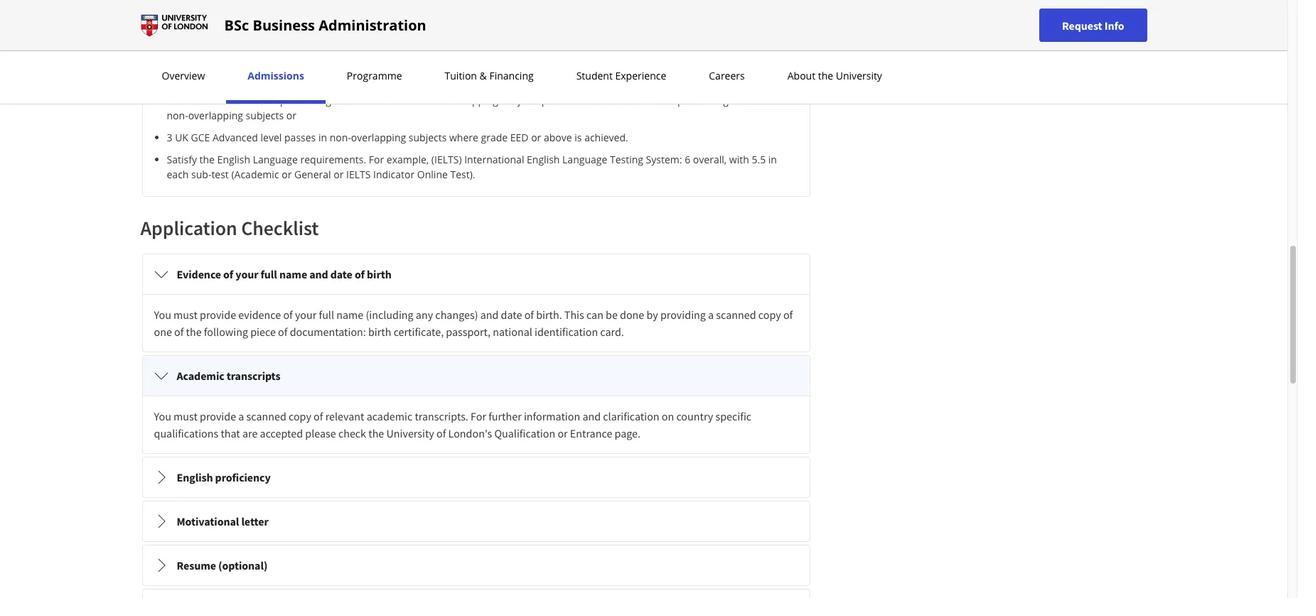 Task type: vqa. For each thing, say whether or not it's contained in the screenshot.
1st A from left
yes



Task type: describe. For each thing, give the bounding box(es) containing it.
achieved.
[[585, 131, 628, 144]]

3 uk gce advanced level passes in non-overlapping subjects where grade eed or above is achieved. list item
[[167, 130, 798, 145]]

(academic
[[231, 168, 279, 181]]

birth inside you must provide evidence of your full name (including any changes) and date of birth. this can be done by providing a scanned copy of one of the following piece of documentation: birth certificate, passport, national identification card.
[[368, 325, 391, 339]]

following
[[204, 325, 248, 339]]

o
[[246, 94, 254, 107]]

you for you must provide a scanned copy of relevant academic transcripts. for further information and clarification on country specific qualifications that are accepted please check the university of london's qualification or entrance page.
[[154, 410, 171, 424]]

2 horizontal spatial non-
[[422, 94, 443, 107]]

english proficiency button
[[143, 458, 810, 498]]

2 horizontal spatial gce
[[623, 94, 642, 107]]

copy inside you must provide evidence of your full name (including any changes) and date of birth. this can be done by providing a scanned copy of one of the following piece of documentation: birth certificate, passport, national identification card.
[[759, 308, 781, 322]]

each
[[167, 168, 189, 181]]

and inside you must provide evidence of your full name (including any changes) and date of birth. this can be done by providing a scanned copy of one of the following piece of documentation: birth certificate, passport, national identification card.
[[481, 308, 499, 322]]

card.
[[600, 325, 624, 339]]

piece
[[250, 325, 276, 339]]

evidence
[[238, 308, 281, 322]]

about the university
[[788, 69, 882, 82]]

a inside you must provide evidence of your full name (including any changes) and date of birth. this can be done by providing a scanned copy of one of the following piece of documentation: birth certificate, passport, national identification card.
[[708, 308, 714, 322]]

where
[[449, 131, 479, 144]]

2 / from the left
[[380, 94, 384, 107]]

1 – from the left
[[364, 94, 369, 107]]

system:
[[646, 153, 682, 166]]

request info button
[[1040, 9, 1147, 42]]

2 at from the left
[[712, 94, 721, 107]]

a inside you must provide a scanned copy of relevant academic transcripts. for further information and clarification on country specific qualifications that are accepted please check the university of london's qualification or entrance page.
[[238, 410, 244, 424]]

university of london image
[[140, 14, 207, 37]]

must for you must provide evidence of your full name (including any changes) and date of birth. this can be done by providing a scanned copy of one of the following piece of documentation: birth certificate, passport, national identification card.
[[174, 308, 198, 322]]

tuition & financing
[[445, 69, 534, 82]]

resume (optional)
[[177, 559, 268, 573]]

0 vertical spatial subjects
[[501, 94, 539, 107]]

accepted
[[260, 427, 303, 441]]

list containing 3 uk gcse / gce o level passes at grade a – c / 9 – 4 in non-overlapping subjects plus 2 further uk gce a level passes at grade a - e in non-overlapping subjects or
[[160, 93, 798, 182]]

0 horizontal spatial overlapping
[[188, 109, 243, 122]]

example,
[[387, 153, 429, 166]]

passes down admissions
[[280, 94, 312, 107]]

or inside '3 uk gcse / gce o level passes at grade a – c / 9 – 4 in non-overlapping subjects plus 2 further uk gce a level passes at grade a - e in non-overlapping subjects or'
[[286, 109, 297, 122]]

satisfy the english language requirements. for example, (ielts) international english language testing system: 6 overall, with 5.5 in each sub-test (academic or general or ielts indicator online test).
[[167, 153, 777, 181]]

1 a from the left
[[355, 94, 361, 107]]

3 uk gcse / gce o level passes at grade a – c / 9 – 4 in non-overlapping subjects plus 2 further uk gce a level passes at grade a - e in non-overlapping subjects or
[[167, 94, 784, 122]]

english inside dropdown button
[[177, 471, 213, 485]]

academic
[[367, 410, 413, 424]]

certificate,
[[394, 325, 444, 339]]

1 horizontal spatial university
[[836, 69, 882, 82]]

(optional)
[[218, 559, 268, 573]]

tuition & financing link
[[441, 69, 538, 82]]

english proficiency
[[177, 471, 271, 485]]

and inside evidence of your full name and date of birth dropdown button
[[309, 267, 328, 282]]

identification
[[535, 325, 598, 339]]

date inside dropdown button
[[330, 267, 353, 282]]

academic
[[177, 369, 224, 383]]

3 uk gce advanced level passes in non-overlapping subjects where grade eed or above is achieved.
[[167, 131, 628, 144]]

overview link
[[158, 69, 209, 82]]

overview
[[162, 69, 205, 82]]

with
[[730, 153, 749, 166]]

page.
[[615, 427, 641, 441]]

international
[[465, 153, 524, 166]]

student
[[577, 69, 613, 82]]

further inside you must provide a scanned copy of relevant academic transcripts. for further information and clarification on country specific qualifications that are accepted please check the university of london's qualification or entrance page.
[[489, 410, 522, 424]]

online
[[417, 168, 448, 181]]

2 a from the left
[[645, 94, 651, 107]]

scanned inside you must provide evidence of your full name (including any changes) and date of birth. this can be done by providing a scanned copy of one of the following piece of documentation: birth certificate, passport, national identification card.
[[716, 308, 756, 322]]

full inside dropdown button
[[261, 267, 277, 282]]

6
[[685, 153, 691, 166]]

1 horizontal spatial english
[[217, 153, 250, 166]]

for inside you must provide a scanned copy of relevant academic transcripts. for further information and clarification on country specific qualifications that are accepted please check the university of london's qualification or entrance page.
[[471, 410, 486, 424]]

information
[[524, 410, 580, 424]]

requirements.
[[300, 153, 366, 166]]

evidence
[[177, 267, 221, 282]]

one
[[154, 325, 172, 339]]

entrance
[[570, 427, 613, 441]]

must for you must provide a scanned copy of relevant academic transcripts. for further information and clarification on country specific qualifications that are accepted please check the university of london's qualification or entrance page.
[[174, 410, 198, 424]]

satisfy
[[167, 153, 197, 166]]

university inside you must provide a scanned copy of relevant academic transcripts. for further information and clarification on country specific qualifications that are accepted please check the university of london's qualification or entrance page.
[[386, 427, 434, 441]]

eed
[[510, 131, 529, 144]]

in inside satisfy the english language requirements. for example, (ielts) international english language testing system: 6 overall, with 5.5 in each sub-test (academic or general or ielts indicator online test).
[[769, 153, 777, 166]]

the inside you must provide a scanned copy of relevant academic transcripts. for further information and clarification on country specific qualifications that are accepted please check the university of london's qualification or entrance page.
[[369, 427, 384, 441]]

london's
[[448, 427, 492, 441]]

passes down careers "link"
[[678, 94, 709, 107]]

for inside satisfy the english language requirements. for example, (ielts) international english language testing system: 6 overall, with 5.5 in each sub-test (academic or general or ielts indicator online test).
[[369, 153, 384, 166]]

evidence of your full name and date of birth
[[177, 267, 392, 282]]

uk for 3 uk gce advanced level passes in non-overlapping subjects where grade eed or above is achieved.
[[175, 131, 188, 144]]

resume (optional) button
[[143, 546, 810, 586]]

admissions link
[[243, 69, 309, 82]]

(including
[[366, 308, 414, 322]]

test
[[211, 168, 229, 181]]

you must provide a scanned copy of relevant academic transcripts. for further information and clarification on country specific qualifications that are accepted please check the university of london's qualification or entrance page.
[[154, 410, 752, 441]]

and inside you must provide a scanned copy of relevant academic transcripts. for further information and clarification on country specific qualifications that are accepted please check the university of london's qualification or entrance page.
[[583, 410, 601, 424]]

uk for 3 uk gcse / gce o level passes at grade a – c / 9 – 4 in non-overlapping subjects plus 2 further uk gce a level passes at grade a - e in non-overlapping subjects or
[[175, 94, 188, 107]]

motivational letter button
[[143, 502, 810, 542]]

sub-
[[191, 168, 211, 181]]

relevant
[[325, 410, 364, 424]]

info
[[1105, 18, 1125, 32]]

evidence of your full name and date of birth button
[[143, 255, 810, 294]]

advanced
[[213, 131, 258, 144]]

programme
[[347, 69, 402, 82]]

date inside you must provide evidence of your full name (including any changes) and date of birth. this can be done by providing a scanned copy of one of the following piece of documentation: birth certificate, passport, national identification card.
[[501, 308, 522, 322]]

your inside dropdown button
[[236, 267, 258, 282]]

be
[[606, 308, 618, 322]]

national
[[493, 325, 532, 339]]

2 horizontal spatial english
[[527, 153, 560, 166]]

application
[[140, 215, 237, 241]]

request
[[1062, 18, 1103, 32]]

birth inside dropdown button
[[367, 267, 392, 282]]

changes)
[[435, 308, 478, 322]]

in right e
[[776, 94, 784, 107]]

birth.
[[536, 308, 562, 322]]

business
[[253, 15, 315, 34]]

passport,
[[446, 325, 491, 339]]

or left general
[[282, 168, 292, 181]]

careers
[[709, 69, 745, 82]]

9
[[387, 94, 392, 107]]

student experience
[[577, 69, 667, 82]]

3 for 3 uk gcse / gce o level passes at grade a – c / 9 – 4 in non-overlapping subjects plus 2 further uk gce a level passes at grade a - e in non-overlapping subjects or
[[167, 94, 172, 107]]

satisfy the english language requirements. for example, (ielts) international english language testing system: 6 overall, with 5.5 in each sub-test (academic or general or ielts indicator online test). list item
[[167, 152, 798, 182]]

ielts
[[346, 168, 371, 181]]



Task type: locate. For each thing, give the bounding box(es) containing it.
subjects down "financing"
[[501, 94, 539, 107]]

full up evidence
[[261, 267, 277, 282]]

english down above
[[527, 153, 560, 166]]

– left c
[[364, 94, 369, 107]]

0 vertical spatial you
[[154, 308, 171, 322]]

2 must from the top
[[174, 410, 198, 424]]

0 horizontal spatial scanned
[[246, 410, 286, 424]]

motivational
[[177, 515, 239, 529]]

non- up the requirements. on the top of the page
[[330, 131, 351, 144]]

name inside you must provide evidence of your full name (including any changes) and date of birth. this can be done by providing a scanned copy of one of the following piece of documentation: birth certificate, passport, national identification card.
[[337, 308, 364, 322]]

3
[[167, 94, 172, 107], [167, 131, 172, 144]]

date up documentation:
[[330, 267, 353, 282]]

passes
[[280, 94, 312, 107], [678, 94, 709, 107], [284, 131, 316, 144]]

1 / from the left
[[218, 94, 222, 107]]

0 horizontal spatial gce
[[191, 131, 210, 144]]

3 a from the left
[[753, 94, 759, 107]]

provide up following
[[200, 308, 236, 322]]

at
[[314, 94, 323, 107], [712, 94, 721, 107]]

or down information
[[558, 427, 568, 441]]

overlapping down gcse on the left top of page
[[188, 109, 243, 122]]

0 horizontal spatial for
[[369, 153, 384, 166]]

that
[[221, 427, 240, 441]]

providing
[[661, 308, 706, 322]]

the inside satisfy the english language requirements. for example, (ielts) international english language testing system: 6 overall, with 5.5 in each sub-test (academic or general or ielts indicator online test).
[[200, 153, 215, 166]]

student experience link
[[572, 69, 671, 82]]

&
[[480, 69, 487, 82]]

grade left -
[[723, 94, 750, 107]]

english down qualifications
[[177, 471, 213, 485]]

0 vertical spatial date
[[330, 267, 353, 282]]

/ left 9
[[380, 94, 384, 107]]

the
[[818, 69, 834, 82], [200, 153, 215, 166], [186, 325, 202, 339], [369, 427, 384, 441]]

0 vertical spatial overlapping
[[443, 94, 498, 107]]

1 language from the left
[[253, 153, 298, 166]]

1 vertical spatial university
[[386, 427, 434, 441]]

0 vertical spatial a
[[708, 308, 714, 322]]

0 horizontal spatial english
[[177, 471, 213, 485]]

financing
[[490, 69, 534, 82]]

1 vertical spatial date
[[501, 308, 522, 322]]

and
[[309, 267, 328, 282], [481, 308, 499, 322], [583, 410, 601, 424]]

provide for a
[[200, 410, 236, 424]]

a left -
[[753, 94, 759, 107]]

proficiency
[[215, 471, 271, 485]]

test).
[[451, 168, 475, 181]]

english
[[217, 153, 250, 166], [527, 153, 560, 166], [177, 471, 213, 485]]

0 vertical spatial name
[[279, 267, 307, 282]]

1 horizontal spatial name
[[337, 308, 364, 322]]

0 horizontal spatial name
[[279, 267, 307, 282]]

level
[[256, 94, 278, 107], [654, 94, 675, 107], [261, 131, 282, 144]]

admissions
[[248, 69, 304, 82]]

at down careers in the right top of the page
[[712, 94, 721, 107]]

1 vertical spatial a
[[238, 410, 244, 424]]

1 vertical spatial you
[[154, 410, 171, 424]]

1 vertical spatial provide
[[200, 410, 236, 424]]

1 horizontal spatial your
[[295, 308, 317, 322]]

the right "about"
[[818, 69, 834, 82]]

0 vertical spatial full
[[261, 267, 277, 282]]

you up one
[[154, 308, 171, 322]]

2 3 from the top
[[167, 131, 172, 144]]

name inside dropdown button
[[279, 267, 307, 282]]

provide
[[200, 308, 236, 322], [200, 410, 236, 424]]

1 horizontal spatial a
[[708, 308, 714, 322]]

1 vertical spatial subjects
[[246, 109, 284, 122]]

please
[[305, 427, 336, 441]]

by
[[647, 308, 658, 322]]

or
[[286, 109, 297, 122], [531, 131, 541, 144], [282, 168, 292, 181], [334, 168, 344, 181], [558, 427, 568, 441]]

full up documentation:
[[319, 308, 334, 322]]

(ielts)
[[432, 153, 462, 166]]

bsc
[[224, 15, 249, 34]]

1 horizontal spatial for
[[471, 410, 486, 424]]

1 horizontal spatial scanned
[[716, 308, 756, 322]]

1 horizontal spatial copy
[[759, 308, 781, 322]]

subjects down the o
[[246, 109, 284, 122]]

must up qualifications
[[174, 410, 198, 424]]

birth up (including
[[367, 267, 392, 282]]

2 horizontal spatial grade
[[723, 94, 750, 107]]

1 horizontal spatial a
[[645, 94, 651, 107]]

c
[[372, 94, 378, 107]]

non- right 4
[[422, 94, 443, 107]]

the inside you must provide evidence of your full name (including any changes) and date of birth. this can be done by providing a scanned copy of one of the following piece of documentation: birth certificate, passport, national identification card.
[[186, 325, 202, 339]]

1 you from the top
[[154, 308, 171, 322]]

0 vertical spatial provide
[[200, 308, 236, 322]]

gce left the o
[[224, 94, 243, 107]]

scanned inside you must provide a scanned copy of relevant academic transcripts. for further information and clarification on country specific qualifications that are accepted please check the university of london's qualification or entrance page.
[[246, 410, 286, 424]]

0 horizontal spatial date
[[330, 267, 353, 282]]

your up documentation:
[[295, 308, 317, 322]]

0 vertical spatial university
[[836, 69, 882, 82]]

country
[[677, 410, 714, 424]]

done
[[620, 308, 645, 322]]

about the university link
[[783, 69, 887, 82]]

date up national
[[501, 308, 522, 322]]

can
[[587, 308, 604, 322]]

university
[[836, 69, 882, 82], [386, 427, 434, 441]]

1 3 from the top
[[167, 94, 172, 107]]

1 vertical spatial for
[[471, 410, 486, 424]]

you up qualifications
[[154, 410, 171, 424]]

your up evidence
[[236, 267, 258, 282]]

your inside you must provide evidence of your full name (including any changes) and date of birth. this can be done by providing a scanned copy of one of the following piece of documentation: birth certificate, passport, national identification card.
[[295, 308, 317, 322]]

0 vertical spatial scanned
[[716, 308, 756, 322]]

2 vertical spatial overlapping
[[351, 131, 406, 144]]

must inside you must provide evidence of your full name (including any changes) and date of birth. this can be done by providing a scanned copy of one of the following piece of documentation: birth certificate, passport, national identification card.
[[174, 308, 198, 322]]

non- down overview
[[167, 109, 188, 122]]

qualifications
[[154, 427, 218, 441]]

name down "checklist"
[[279, 267, 307, 282]]

or down admissions
[[286, 109, 297, 122]]

2 horizontal spatial a
[[753, 94, 759, 107]]

further inside '3 uk gcse / gce o level passes at grade a – c / 9 – 4 in non-overlapping subjects plus 2 further uk gce a level passes at grade a - e in non-overlapping subjects or'
[[572, 94, 605, 107]]

in right '5.5'
[[769, 153, 777, 166]]

copy inside you must provide a scanned copy of relevant academic transcripts. for further information and clarification on country specific qualifications that are accepted please check the university of london's qualification or entrance page.
[[289, 410, 311, 424]]

tuition
[[445, 69, 477, 82]]

academic transcripts button
[[143, 356, 810, 396]]

uk down student experience
[[607, 94, 621, 107]]

further up qualification
[[489, 410, 522, 424]]

0 vertical spatial must
[[174, 308, 198, 322]]

1 horizontal spatial full
[[319, 308, 334, 322]]

0 vertical spatial non-
[[422, 94, 443, 107]]

a down experience
[[645, 94, 651, 107]]

1 vertical spatial and
[[481, 308, 499, 322]]

0 horizontal spatial a
[[238, 410, 244, 424]]

provide for evidence
[[200, 308, 236, 322]]

in right 4
[[411, 94, 419, 107]]

scanned up the accepted
[[246, 410, 286, 424]]

or right eed
[[531, 131, 541, 144]]

0 horizontal spatial –
[[364, 94, 369, 107]]

1 vertical spatial must
[[174, 410, 198, 424]]

1 horizontal spatial overlapping
[[351, 131, 406, 144]]

provide up that
[[200, 410, 236, 424]]

1 vertical spatial name
[[337, 308, 364, 322]]

2 horizontal spatial subjects
[[501, 94, 539, 107]]

1 horizontal spatial grade
[[481, 131, 508, 144]]

testing
[[610, 153, 644, 166]]

or down the requirements. on the top of the page
[[334, 168, 344, 181]]

english up test
[[217, 153, 250, 166]]

0 horizontal spatial copy
[[289, 410, 311, 424]]

0 vertical spatial birth
[[367, 267, 392, 282]]

2 vertical spatial non-
[[330, 131, 351, 144]]

0 horizontal spatial subjects
[[246, 109, 284, 122]]

you inside you must provide evidence of your full name (including any changes) and date of birth. this can be done by providing a scanned copy of one of the following piece of documentation: birth certificate, passport, national identification card.
[[154, 308, 171, 322]]

list
[[160, 93, 798, 182]]

0 horizontal spatial /
[[218, 94, 222, 107]]

1 vertical spatial your
[[295, 308, 317, 322]]

you for you must provide evidence of your full name (including any changes) and date of birth. this can be done by providing a scanned copy of one of the following piece of documentation: birth certificate, passport, national identification card.
[[154, 308, 171, 322]]

copy
[[759, 308, 781, 322], [289, 410, 311, 424]]

1 vertical spatial overlapping
[[188, 109, 243, 122]]

scanned
[[716, 308, 756, 322], [246, 410, 286, 424]]

language down is
[[563, 153, 608, 166]]

the right one
[[186, 325, 202, 339]]

overlapping up example, in the top of the page
[[351, 131, 406, 144]]

further right 2 at the top left
[[572, 94, 605, 107]]

/ right gcse on the left top of page
[[218, 94, 222, 107]]

academic transcripts
[[177, 369, 281, 383]]

for up indicator
[[369, 153, 384, 166]]

1 horizontal spatial and
[[481, 308, 499, 322]]

check
[[338, 427, 366, 441]]

/
[[218, 94, 222, 107], [380, 94, 384, 107]]

1 at from the left
[[314, 94, 323, 107]]

general
[[294, 168, 331, 181]]

1 horizontal spatial non-
[[330, 131, 351, 144]]

2 horizontal spatial and
[[583, 410, 601, 424]]

0 horizontal spatial your
[[236, 267, 258, 282]]

grade up international
[[481, 131, 508, 144]]

in up the requirements. on the top of the page
[[319, 131, 327, 144]]

0 horizontal spatial and
[[309, 267, 328, 282]]

of
[[223, 267, 233, 282], [355, 267, 365, 282], [283, 308, 293, 322], [525, 308, 534, 322], [784, 308, 793, 322], [174, 325, 184, 339], [278, 325, 288, 339], [314, 410, 323, 424], [437, 427, 446, 441]]

about
[[788, 69, 816, 82]]

0 horizontal spatial full
[[261, 267, 277, 282]]

gce down experience
[[623, 94, 642, 107]]

0 horizontal spatial further
[[489, 410, 522, 424]]

overall,
[[693, 153, 727, 166]]

0 horizontal spatial language
[[253, 153, 298, 166]]

1 horizontal spatial gce
[[224, 94, 243, 107]]

0 horizontal spatial grade
[[326, 94, 353, 107]]

1 provide from the top
[[200, 308, 236, 322]]

uk up satisfy
[[175, 131, 188, 144]]

0 horizontal spatial a
[[355, 94, 361, 107]]

is
[[575, 131, 582, 144]]

a
[[355, 94, 361, 107], [645, 94, 651, 107], [753, 94, 759, 107]]

a right providing
[[708, 308, 714, 322]]

1 horizontal spatial subjects
[[409, 131, 447, 144]]

must down evidence at top
[[174, 308, 198, 322]]

1 horizontal spatial –
[[395, 94, 400, 107]]

subjects up (ielts)
[[409, 131, 447, 144]]

university down the academic
[[386, 427, 434, 441]]

gce
[[224, 94, 243, 107], [623, 94, 642, 107], [191, 131, 210, 144]]

checklist
[[241, 215, 319, 241]]

full inside you must provide evidence of your full name (including any changes) and date of birth. this can be done by providing a scanned copy of one of the following piece of documentation: birth certificate, passport, national identification card.
[[319, 308, 334, 322]]

date
[[330, 267, 353, 282], [501, 308, 522, 322]]

passes up general
[[284, 131, 316, 144]]

resume
[[177, 559, 216, 573]]

0 horizontal spatial university
[[386, 427, 434, 441]]

2 horizontal spatial overlapping
[[443, 94, 498, 107]]

name up documentation:
[[337, 308, 364, 322]]

non-
[[422, 94, 443, 107], [167, 109, 188, 122], [330, 131, 351, 144]]

level right advanced
[[261, 131, 282, 144]]

the down the academic
[[369, 427, 384, 441]]

1 vertical spatial non-
[[167, 109, 188, 122]]

overlapping down tuition
[[443, 94, 498, 107]]

2 language from the left
[[563, 153, 608, 166]]

3 down overview link
[[167, 94, 172, 107]]

or inside you must provide a scanned copy of relevant academic transcripts. for further information and clarification on country specific qualifications that are accepted please check the university of london's qualification or entrance page.
[[558, 427, 568, 441]]

university right "about"
[[836, 69, 882, 82]]

1 vertical spatial 3
[[167, 131, 172, 144]]

1 horizontal spatial at
[[712, 94, 721, 107]]

2 you from the top
[[154, 410, 171, 424]]

1 must from the top
[[174, 308, 198, 322]]

clarification
[[603, 410, 660, 424]]

motivational letter
[[177, 515, 269, 529]]

bsc business administration
[[224, 15, 427, 34]]

1 horizontal spatial language
[[563, 153, 608, 166]]

must inside you must provide a scanned copy of relevant academic transcripts. for further information and clarification on country specific qualifications that are accepted please check the university of london's qualification or entrance page.
[[174, 410, 198, 424]]

provide inside you must provide a scanned copy of relevant academic transcripts. for further information and clarification on country specific qualifications that are accepted please check the university of london's qualification or entrance page.
[[200, 410, 236, 424]]

1 horizontal spatial date
[[501, 308, 522, 322]]

a up are
[[238, 410, 244, 424]]

grade
[[326, 94, 353, 107], [723, 94, 750, 107], [481, 131, 508, 144]]

1 vertical spatial full
[[319, 308, 334, 322]]

0 vertical spatial 3
[[167, 94, 172, 107]]

0 vertical spatial for
[[369, 153, 384, 166]]

at left c
[[314, 94, 323, 107]]

– right 9
[[395, 94, 400, 107]]

and up entrance
[[583, 410, 601, 424]]

scanned right providing
[[716, 308, 756, 322]]

a left c
[[355, 94, 361, 107]]

and up the passport, on the bottom of the page
[[481, 308, 499, 322]]

0 horizontal spatial non-
[[167, 109, 188, 122]]

level down experience
[[654, 94, 675, 107]]

grade left c
[[326, 94, 353, 107]]

level right the o
[[256, 94, 278, 107]]

e
[[767, 94, 773, 107]]

documentation:
[[290, 325, 366, 339]]

0 horizontal spatial at
[[314, 94, 323, 107]]

uk left gcse on the left top of page
[[175, 94, 188, 107]]

3 up satisfy
[[167, 131, 172, 144]]

1 vertical spatial copy
[[289, 410, 311, 424]]

3 uk gcse / gce o level passes at grade a – c / 9 – 4 in non-overlapping subjects plus 2 further uk gce a level passes at grade a - e in non-overlapping subjects or list item
[[167, 93, 798, 123]]

0 vertical spatial your
[[236, 267, 258, 282]]

you inside you must provide a scanned copy of relevant academic transcripts. for further information and clarification on country specific qualifications that are accepted please check the university of london's qualification or entrance page.
[[154, 410, 171, 424]]

birth down (including
[[368, 325, 391, 339]]

you must provide evidence of your full name (including any changes) and date of birth. this can be done by providing a scanned copy of one of the following piece of documentation: birth certificate, passport, national identification card.
[[154, 308, 793, 339]]

1 vertical spatial birth
[[368, 325, 391, 339]]

are
[[242, 427, 258, 441]]

2 vertical spatial subjects
[[409, 131, 447, 144]]

experience
[[615, 69, 667, 82]]

0 vertical spatial further
[[572, 94, 605, 107]]

2 vertical spatial and
[[583, 410, 601, 424]]

gcse
[[191, 94, 216, 107]]

1 vertical spatial further
[[489, 410, 522, 424]]

indicator
[[373, 168, 415, 181]]

-
[[762, 94, 765, 107]]

name
[[279, 267, 307, 282], [337, 308, 364, 322]]

–
[[364, 94, 369, 107], [395, 94, 400, 107]]

and up documentation:
[[309, 267, 328, 282]]

0 vertical spatial and
[[309, 267, 328, 282]]

0 vertical spatial copy
[[759, 308, 781, 322]]

the up sub-
[[200, 153, 215, 166]]

language up (academic
[[253, 153, 298, 166]]

provide inside you must provide evidence of your full name (including any changes) and date of birth. this can be done by providing a scanned copy of one of the following piece of documentation: birth certificate, passport, national identification card.
[[200, 308, 236, 322]]

administration
[[319, 15, 427, 34]]

2 provide from the top
[[200, 410, 236, 424]]

careers link
[[705, 69, 749, 82]]

2 – from the left
[[395, 94, 400, 107]]

1 horizontal spatial /
[[380, 94, 384, 107]]

1 vertical spatial scanned
[[246, 410, 286, 424]]

gce up satisfy
[[191, 131, 210, 144]]

3 for 3 uk gce advanced level passes in non-overlapping subjects where grade eed or above is achieved.
[[167, 131, 172, 144]]

programme link
[[343, 69, 406, 82]]

1 horizontal spatial further
[[572, 94, 605, 107]]

5.5
[[752, 153, 766, 166]]

3 inside '3 uk gcse / gce o level passes at grade a – c / 9 – 4 in non-overlapping subjects plus 2 further uk gce a level passes at grade a - e in non-overlapping subjects or'
[[167, 94, 172, 107]]

for up london's
[[471, 410, 486, 424]]



